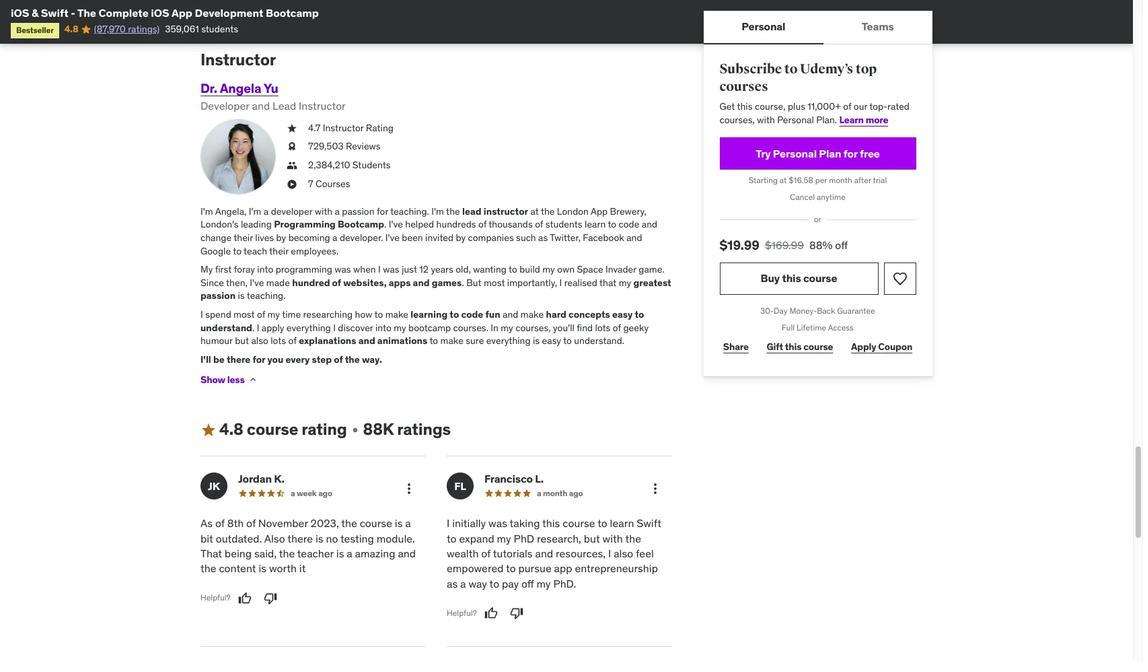 Task type: vqa. For each thing, say whether or not it's contained in the screenshot.
the well.
no



Task type: locate. For each thing, give the bounding box(es) containing it.
lead
[[273, 99, 296, 113]]

ago up research,
[[569, 488, 583, 498]]

xsmall image
[[287, 140, 298, 154]]

code down brewery,
[[619, 218, 640, 231]]

week
[[297, 488, 317, 498]]

1 horizontal spatial was
[[383, 263, 400, 275]]

teaching.
[[391, 205, 429, 217], [247, 290, 286, 302]]

easy inside hard concepts easy to understand
[[613, 308, 633, 320]]

to up "geeky"
[[635, 308, 645, 320]]

personal down 'plus'
[[778, 114, 815, 126]]

this for gift
[[786, 341, 802, 353]]

also up entrepreneurship
[[614, 547, 634, 560]]

per
[[816, 175, 828, 185]]

try personal plan for free link
[[720, 138, 917, 170]]

first
[[215, 263, 232, 275]]

tab list
[[704, 11, 933, 44]]

at inside at the london app brewery, london's leading
[[531, 205, 539, 217]]

0 horizontal spatial for
[[253, 353, 265, 365]]

i've left been
[[386, 232, 400, 244]]

i've up the is teaching. on the top left
[[250, 277, 264, 289]]

1 horizontal spatial students
[[546, 218, 583, 231]]

everything down in
[[487, 335, 531, 347]]

0 vertical spatial easy
[[613, 308, 633, 320]]

was left when
[[335, 263, 351, 275]]

0 horizontal spatial by
[[276, 232, 286, 244]]

0 horizontal spatial helpful?
[[201, 593, 231, 603]]

game.
[[639, 263, 665, 275]]

this inside get this course, plus 11,000+ of our top-rated courses, with personal plan.
[[738, 100, 753, 113]]

brewery,
[[610, 205, 647, 217]]

with inside get this course, plus 11,000+ of our top-rated courses, with personal plan.
[[758, 114, 776, 126]]

most
[[484, 277, 505, 289], [234, 308, 255, 320]]

1 horizontal spatial at
[[780, 175, 788, 185]]

no
[[326, 532, 338, 545]]

1 vertical spatial personal
[[778, 114, 815, 126]]

. inside . i've helped hundreds of thousands of students learn to code and change their lives by becoming a developer. i've been invited by companies such as twitter, facebook and google to teach their employees.
[[384, 218, 387, 231]]

2 horizontal spatial i'm
[[432, 205, 444, 217]]

i'll be there for you every step of the way.
[[201, 353, 382, 365]]

2 vertical spatial for
[[253, 353, 265, 365]]

old,
[[456, 263, 471, 275]]

xsmall image down xsmall icon
[[287, 159, 298, 172]]

into
[[257, 263, 274, 275], [376, 322, 392, 334]]

personal up $16.58
[[774, 147, 818, 160]]

0 vertical spatial off
[[836, 239, 849, 252]]

and inside 'dr. angela yu developer and lead instructor'
[[252, 99, 270, 113]]

tab list containing personal
[[704, 11, 933, 44]]

make left hard on the top left of the page
[[521, 308, 544, 320]]

1 vertical spatial 4.8
[[219, 419, 244, 440]]

xsmall image right less
[[247, 375, 258, 385]]

and inside i initially was taking this course to learn swift to expand my phd research, but with the wealth of tutorials and resources, i also feel empowered to pursue app entrepreneurship as a way to pay off my phd.
[[536, 547, 554, 560]]

of up apply
[[257, 308, 265, 320]]

helpful? for as of 8th of november 2023, the course is a bit outdated. also there is no testing module. that being said, the teacher is a amazing and the content is worth it
[[201, 593, 231, 603]]

1 vertical spatial everything
[[487, 335, 531, 347]]

of left "geeky"
[[613, 322, 621, 334]]

1 ago from the left
[[319, 488, 333, 498]]

. left apply
[[252, 322, 255, 334]]

1 vertical spatial .
[[462, 277, 464, 289]]

as of 8th of november 2023, the course is a bit outdated. also there is no testing module. that being said, the teacher is a amazing and the content is worth it
[[201, 516, 416, 575]]

4.8
[[64, 23, 78, 35], [219, 419, 244, 440]]

app up the 359,061
[[172, 6, 192, 20]]

my inside my first foray into programming was when i was just 12 years old, wanting to build my own space invader game. since then, i've made
[[543, 263, 555, 275]]

access
[[829, 322, 855, 332]]

outdated.
[[216, 532, 262, 545]]

0 vertical spatial helpful?
[[201, 593, 231, 603]]

top-
[[870, 100, 888, 113]]

2 ios from the left
[[151, 6, 170, 20]]

swift
[[41, 6, 68, 20], [637, 516, 662, 530]]

4.8 for 4.8 course rating
[[219, 419, 244, 440]]

0 horizontal spatial code
[[461, 308, 484, 320]]

discover
[[338, 322, 373, 334]]

their
[[234, 232, 253, 244], [269, 245, 289, 257]]

0 vertical spatial courses,
[[720, 114, 756, 126]]

additional actions for review by francisco l. image
[[648, 481, 664, 497]]

1 vertical spatial students
[[546, 218, 583, 231]]

expand
[[459, 532, 495, 545]]

the
[[446, 205, 460, 217], [541, 205, 555, 217], [345, 353, 360, 365], [341, 516, 357, 530], [626, 532, 642, 545], [279, 547, 295, 560], [201, 562, 216, 575]]

animations
[[378, 335, 428, 347]]

1 horizontal spatial but
[[584, 532, 600, 545]]

of right hundred
[[332, 277, 341, 289]]

1 vertical spatial most
[[234, 308, 255, 320]]

1 vertical spatial swift
[[637, 516, 662, 530]]

30-day money-back guarantee full lifetime access
[[761, 306, 876, 332]]

course up k.
[[247, 419, 298, 440]]

0 horizontal spatial teaching.
[[247, 290, 286, 302]]

i right when
[[378, 263, 381, 275]]

2 vertical spatial with
[[603, 532, 623, 545]]

passion down since
[[201, 290, 236, 302]]

this for buy
[[783, 271, 802, 285]]

0 horizontal spatial .
[[252, 322, 255, 334]]

invited
[[426, 232, 454, 244]]

0 vertical spatial .
[[384, 218, 387, 231]]

this for get
[[738, 100, 753, 113]]

2 by from the left
[[456, 232, 466, 244]]

angela,
[[215, 205, 247, 217]]

xsmall image
[[287, 122, 298, 135], [287, 159, 298, 172], [287, 177, 298, 191], [247, 375, 258, 385], [350, 425, 361, 435]]

there up teacher
[[288, 532, 313, 545]]

xsmall image for 7 courses
[[287, 177, 298, 191]]

1 vertical spatial off
[[522, 577, 534, 590]]

off
[[836, 239, 849, 252], [522, 577, 534, 590]]

3 i'm from the left
[[432, 205, 444, 217]]

course up back
[[804, 271, 838, 285]]

month down l.
[[543, 488, 568, 498]]

of right the as
[[215, 516, 225, 530]]

i've
[[389, 218, 403, 231], [386, 232, 400, 244], [250, 277, 264, 289]]

1 horizontal spatial into
[[376, 322, 392, 334]]

anytime
[[818, 192, 846, 202]]

off inside i initially was taking this course to learn swift to expand my phd research, but with the wealth of tutorials and resources, i also feel empowered to pursue app entrepreneurship as a way to pay off my phd.
[[522, 577, 534, 590]]

off right 88%
[[836, 239, 849, 252]]

of right 8th
[[246, 516, 256, 530]]

. inside the . i apply everything i discover into my bootcamp courses. in my courses, you'll find lots of geeky humour but also lots of
[[252, 322, 255, 334]]

bootcamp
[[409, 322, 451, 334]]

course down 'lifetime'
[[804, 341, 834, 353]]

content
[[219, 562, 256, 575]]

greatest passion
[[201, 277, 672, 302]]

for up developer.
[[377, 205, 389, 217]]

a up module.
[[405, 516, 411, 530]]

mark review by francisco l. as helpful image
[[484, 607, 498, 620]]

0 vertical spatial at
[[780, 175, 788, 185]]

with up entrepreneurship
[[603, 532, 623, 545]]

0 horizontal spatial with
[[315, 205, 333, 217]]

1 vertical spatial also
[[614, 547, 634, 560]]

1 vertical spatial as
[[447, 577, 458, 590]]

2 horizontal spatial for
[[844, 147, 858, 160]]

0 vertical spatial with
[[758, 114, 776, 126]]

but up resources,
[[584, 532, 600, 545]]

1 horizontal spatial make
[[441, 335, 464, 347]]

into inside the . i apply everything i discover into my bootcamp courses. in my courses, you'll find lots of geeky humour but also lots of
[[376, 322, 392, 334]]

also
[[264, 532, 285, 545]]

1 vertical spatial for
[[377, 205, 389, 217]]

1 horizontal spatial .
[[384, 218, 387, 231]]

for for i'll be there for you every step of the way.
[[253, 353, 265, 365]]

4.8 right medium icon
[[219, 419, 244, 440]]

teams
[[863, 20, 895, 33]]

for for try personal plan for free
[[844, 147, 858, 160]]

was up apps
[[383, 263, 400, 275]]

0 vertical spatial students
[[201, 23, 238, 35]]

bootcamp right development
[[266, 6, 319, 20]]

88%
[[810, 239, 833, 252]]

make up animations
[[386, 308, 409, 320]]

0 horizontal spatial easy
[[542, 335, 561, 347]]

the left london
[[541, 205, 555, 217]]

4.8 course rating
[[219, 419, 347, 440]]

. left but
[[462, 277, 464, 289]]

1 horizontal spatial ios
[[151, 6, 170, 20]]

trial
[[874, 175, 888, 185]]

0 horizontal spatial ios
[[11, 6, 29, 20]]

instructor inside 'dr. angela yu developer and lead instructor'
[[299, 99, 346, 113]]

easy
[[613, 308, 633, 320], [542, 335, 561, 347]]

1 vertical spatial code
[[461, 308, 484, 320]]

.
[[384, 218, 387, 231], [462, 277, 464, 289], [252, 322, 255, 334]]

find
[[577, 322, 593, 334]]

this right the buy
[[783, 271, 802, 285]]

0 horizontal spatial into
[[257, 263, 274, 275]]

0 vertical spatial into
[[257, 263, 274, 275]]

0 horizontal spatial learn
[[585, 218, 606, 231]]

xsmall image up xsmall icon
[[287, 122, 298, 135]]

companies
[[468, 232, 514, 244]]

729,503 reviews
[[308, 140, 381, 152]]

month inside starting at $16.58 per month after trial cancel anytime
[[830, 175, 853, 185]]

pursue
[[519, 562, 552, 575]]

1 vertical spatial there
[[288, 532, 313, 545]]

bestseller
[[16, 25, 54, 35]]

a down programming bootcamp
[[333, 232, 338, 244]]

instructor
[[201, 49, 276, 70], [299, 99, 346, 113], [323, 122, 364, 134]]

month up anytime
[[830, 175, 853, 185]]

most up "understand"
[[234, 308, 255, 320]]

to up facebook
[[608, 218, 617, 231]]

1 horizontal spatial ago
[[569, 488, 583, 498]]

my right in
[[501, 322, 514, 334]]

7 courses
[[308, 177, 350, 190]]

thousands
[[489, 218, 533, 231]]

as inside . i've helped hundreds of thousands of students learn to code and change their lives by becoming a developer. i've been invited by companies such as twitter, facebook and google to teach their employees.
[[539, 232, 548, 244]]

this inside button
[[783, 271, 802, 285]]

1 horizontal spatial with
[[603, 532, 623, 545]]

lots up understand.
[[595, 322, 611, 334]]

dr.
[[201, 80, 217, 96]]

0 vertical spatial their
[[234, 232, 253, 244]]

learning
[[411, 308, 448, 320]]

students inside . i've helped hundreds of thousands of students learn to code and change their lives by becoming a developer. i've been invited by companies such as twitter, facebook and google to teach their employees.
[[546, 218, 583, 231]]

0 vertical spatial learn
[[585, 218, 606, 231]]

researching
[[303, 308, 353, 320]]

xsmall image left the 88k
[[350, 425, 361, 435]]

courses, inside the . i apply everything i discover into my bootcamp courses. in my courses, you'll find lots of geeky humour but also lots of
[[516, 322, 551, 334]]

subscribe to udemy's top courses
[[720, 61, 878, 95]]

course inside i initially was taking this course to learn swift to expand my phd research, but with the wealth of tutorials and resources, i also feel empowered to pursue app entrepreneurship as a way to pay off my phd.
[[563, 516, 596, 530]]

0 vertical spatial there
[[227, 353, 251, 365]]

app right london
[[591, 205, 608, 217]]

i'm up helped
[[432, 205, 444, 217]]

my
[[201, 263, 213, 275]]

by down hundreds
[[456, 232, 466, 244]]

their up the teach
[[234, 232, 253, 244]]

greatest
[[634, 277, 672, 289]]

i've up been
[[389, 218, 403, 231]]

at left $16.58
[[780, 175, 788, 185]]

rated
[[888, 100, 910, 113]]

1 horizontal spatial most
[[484, 277, 505, 289]]

course,
[[756, 100, 786, 113]]

0 horizontal spatial everything
[[287, 322, 331, 334]]

0 vertical spatial also
[[251, 335, 269, 347]]

swift up feel
[[637, 516, 662, 530]]

1 vertical spatial their
[[269, 245, 289, 257]]

1 horizontal spatial 4.8
[[219, 419, 244, 440]]

1 horizontal spatial passion
[[342, 205, 375, 217]]

bootcamp up developer.
[[338, 218, 384, 231]]

1 vertical spatial helpful?
[[447, 608, 477, 618]]

. for learning to code fun
[[252, 322, 255, 334]]

i
[[378, 263, 381, 275], [560, 277, 562, 289], [201, 308, 203, 320], [257, 322, 259, 334], [333, 322, 336, 334], [447, 516, 450, 530], [609, 547, 611, 560]]

0 horizontal spatial lots
[[271, 335, 286, 347]]

everything
[[287, 322, 331, 334], [487, 335, 531, 347]]

of up 'such'
[[535, 218, 543, 231]]

0 horizontal spatial i'm
[[201, 205, 213, 217]]

0 horizontal spatial as
[[447, 577, 458, 590]]

$19.99 $169.99 88% off
[[720, 237, 849, 253]]

students
[[201, 23, 238, 35], [546, 218, 583, 231]]

dr. angela yu image
[[201, 119, 276, 194]]

becoming
[[289, 232, 330, 244]]

helpful? left the mark review by francisco l. as helpful icon
[[447, 608, 477, 618]]

way.
[[362, 353, 382, 365]]

course up research,
[[563, 516, 596, 530]]

code
[[619, 218, 640, 231], [461, 308, 484, 320]]

1 horizontal spatial also
[[614, 547, 634, 560]]

this inside i initially was taking this course to learn swift to expand my phd research, but with the wealth of tutorials and resources, i also feel empowered to pursue app entrepreneurship as a way to pay off my phd.
[[543, 516, 560, 530]]

get this course, plus 11,000+ of our top-rated courses, with personal plan.
[[720, 100, 910, 126]]

after
[[855, 175, 872, 185]]

students down development
[[201, 23, 238, 35]]

course up the testing
[[360, 516, 392, 530]]

at up thousands
[[531, 205, 539, 217]]

0 vertical spatial instructor
[[201, 49, 276, 70]]

code inside . i've helped hundreds of thousands of students learn to code and change their lives by becoming a developer. i've been invited by companies such as twitter, facebook and google to teach their employees.
[[619, 218, 640, 231]]

0 horizontal spatial 4.8
[[64, 23, 78, 35]]

. for lead instructor
[[384, 218, 387, 231]]

when
[[353, 263, 376, 275]]

to up pay
[[506, 562, 516, 575]]

i'm up leading on the left
[[249, 205, 262, 217]]

1 vertical spatial easy
[[542, 335, 561, 347]]

2 ago from the left
[[569, 488, 583, 498]]

most down wanting
[[484, 277, 505, 289]]

learn inside i initially was taking this course to learn swift to expand my phd research, but with the wealth of tutorials and resources, i also feel empowered to pursue app entrepreneurship as a way to pay off my phd.
[[610, 516, 634, 530]]

1 horizontal spatial month
[[830, 175, 853, 185]]

0 vertical spatial for
[[844, 147, 858, 160]]

leading
[[241, 218, 272, 231]]

the inside at the london app brewery, london's leading
[[541, 205, 555, 217]]

also inside i initially was taking this course to learn swift to expand my phd research, but with the wealth of tutorials and resources, i also feel empowered to pursue app entrepreneurship as a way to pay off my phd.
[[614, 547, 634, 560]]

there right be
[[227, 353, 251, 365]]

1 horizontal spatial learn
[[610, 516, 634, 530]]

4.8 for 4.8
[[64, 23, 78, 35]]

instructor up dr. angela yu link
[[201, 49, 276, 70]]

1 vertical spatial at
[[531, 205, 539, 217]]

1 horizontal spatial courses,
[[720, 114, 756, 126]]

buy
[[761, 271, 781, 285]]

make left sure
[[441, 335, 464, 347]]

apply coupon
[[852, 341, 913, 353]]

0 vertical spatial everything
[[287, 322, 331, 334]]

0 vertical spatial code
[[619, 218, 640, 231]]

easy up "geeky"
[[613, 308, 633, 320]]

0 vertical spatial swift
[[41, 6, 68, 20]]

(87,970 ratings)
[[94, 23, 160, 35]]

ios left &
[[11, 6, 29, 20]]

courses, down hard on the top left of the page
[[516, 322, 551, 334]]

off inside '$19.99 $169.99 88% off'
[[836, 239, 849, 252]]

i'm
[[201, 205, 213, 217], [249, 205, 262, 217], [432, 205, 444, 217]]

wishlist image
[[893, 271, 909, 287]]

ago right week
[[319, 488, 333, 498]]

0 horizontal spatial off
[[522, 577, 534, 590]]

as inside i initially was taking this course to learn swift to expand my phd research, but with the wealth of tutorials and resources, i also feel empowered to pursue app entrepreneurship as a way to pay off my phd.
[[447, 577, 458, 590]]

angela
[[220, 80, 261, 96]]

this right get
[[738, 100, 753, 113]]

ios up "ratings)" at the left of page
[[151, 6, 170, 20]]

4.8 down -
[[64, 23, 78, 35]]

0 vertical spatial teaching.
[[391, 205, 429, 217]]

0 vertical spatial month
[[830, 175, 853, 185]]

2 vertical spatial .
[[252, 322, 255, 334]]

1 horizontal spatial by
[[456, 232, 466, 244]]

their down the lives
[[269, 245, 289, 257]]

1 horizontal spatial for
[[377, 205, 389, 217]]

into up made
[[257, 263, 274, 275]]

taking
[[510, 516, 540, 530]]

into down i spend most of my time researching how to make learning to code fun and make
[[376, 322, 392, 334]]

0 horizontal spatial there
[[227, 353, 251, 365]]

(87,970
[[94, 23, 126, 35]]

show less button
[[201, 366, 258, 393]]

0 vertical spatial but
[[235, 335, 249, 347]]

there inside the as of 8th of november 2023, the course is a bit outdated. also there is no testing module. that being said, the teacher is a amazing and the content is worth it
[[288, 532, 313, 545]]

1 horizontal spatial swift
[[637, 516, 662, 530]]

0 horizontal spatial their
[[234, 232, 253, 244]]

1 horizontal spatial there
[[288, 532, 313, 545]]

to inside hard concepts easy to understand
[[635, 308, 645, 320]]

swift inside i initially was taking this course to learn swift to expand my phd research, but with the wealth of tutorials and resources, i also feel empowered to pursue app entrepreneurship as a way to pay off my phd.
[[637, 516, 662, 530]]

this inside "link"
[[786, 341, 802, 353]]

students up the twitter,
[[546, 218, 583, 231]]

l.
[[535, 472, 544, 486]]

the inside i initially was taking this course to learn swift to expand my phd research, but with the wealth of tutorials and resources, i also feel empowered to pursue app entrepreneurship as a way to pay off my phd.
[[626, 532, 642, 545]]

2 vertical spatial i've
[[250, 277, 264, 289]]

worth
[[269, 562, 297, 575]]

0 horizontal spatial at
[[531, 205, 539, 217]]

xsmall image left 7
[[287, 177, 298, 191]]

was inside i initially was taking this course to learn swift to expand my phd research, but with the wealth of tutorials and resources, i also feel empowered to pursue app entrepreneurship as a way to pay off my phd.
[[489, 516, 508, 530]]

to down "you'll"
[[564, 335, 572, 347]]

teaching. down made
[[247, 290, 286, 302]]

0 vertical spatial lots
[[595, 322, 611, 334]]

0 vertical spatial as
[[539, 232, 548, 244]]

1 vertical spatial into
[[376, 322, 392, 334]]

learn
[[585, 218, 606, 231], [610, 516, 634, 530]]

1 horizontal spatial as
[[539, 232, 548, 244]]

everything down time
[[287, 322, 331, 334]]

apply
[[262, 322, 284, 334]]

1 horizontal spatial i'm
[[249, 205, 262, 217]]



Task type: describe. For each thing, give the bounding box(es) containing it.
a down the testing
[[347, 547, 353, 560]]

since
[[201, 277, 224, 289]]

dr. angela yu developer and lead instructor
[[201, 80, 346, 113]]

1 by from the left
[[276, 232, 286, 244]]

0 horizontal spatial app
[[172, 6, 192, 20]]

0 vertical spatial bootcamp
[[266, 6, 319, 20]]

entrepreneurship
[[575, 562, 658, 575]]

xsmall image inside show less button
[[247, 375, 258, 385]]

plan
[[820, 147, 842, 160]]

programming
[[276, 263, 333, 275]]

1 ios from the left
[[11, 6, 29, 20]]

students
[[353, 159, 391, 171]]

to inside my first foray into programming was when i was just 12 years old, wanting to build my own space invader game. since then, i've made
[[509, 263, 518, 275]]

also inside the . i apply everything i discover into my bootcamp courses. in my courses, you'll find lots of geeky humour but also lots of
[[251, 335, 269, 347]]

websites,
[[343, 277, 387, 289]]

reviews
[[346, 140, 381, 152]]

hundreds
[[437, 218, 476, 231]]

30-
[[761, 306, 775, 316]]

1 horizontal spatial lots
[[595, 322, 611, 334]]

personal button
[[704, 11, 824, 43]]

programming bootcamp
[[274, 218, 384, 231]]

i left initially
[[447, 516, 450, 530]]

learn inside . i've helped hundreds of thousands of students learn to code and change their lives by becoming a developer. i've been invited by companies such as twitter, facebook and google to teach their employees.
[[585, 218, 606, 231]]

share button
[[720, 334, 753, 360]]

&
[[32, 6, 39, 20]]

a left week
[[291, 488, 295, 498]]

1 vertical spatial with
[[315, 205, 333, 217]]

0 horizontal spatial students
[[201, 23, 238, 35]]

i down researching
[[333, 322, 336, 334]]

understand
[[201, 322, 252, 334]]

a inside i initially was taking this course to learn swift to expand my phd research, but with the wealth of tutorials and resources, i also feel empowered to pursue app entrepreneurship as a way to pay off my phd.
[[461, 577, 466, 590]]

programming
[[274, 218, 336, 231]]

$16.58
[[790, 175, 814, 185]]

ios & swift - the complete ios app development bootcamp
[[11, 6, 319, 20]]

medium image
[[201, 422, 217, 438]]

francisco l.
[[485, 472, 544, 486]]

mark review by jordan k. as helpful image
[[238, 592, 252, 605]]

0 horizontal spatial swift
[[41, 6, 68, 20]]

instructor
[[484, 205, 528, 217]]

learn more
[[840, 114, 889, 126]]

of up companies at the left
[[479, 218, 487, 231]]

0 horizontal spatial make
[[386, 308, 409, 320]]

i left apply
[[257, 322, 259, 334]]

course inside the as of 8th of november 2023, the course is a bit outdated. also there is no testing module. that being said, the teacher is a amazing and the content is worth it
[[360, 516, 392, 530]]

xsmall image for 4.7 instructor rating
[[287, 122, 298, 135]]

bit
[[201, 532, 213, 545]]

spend
[[205, 308, 231, 320]]

fl
[[455, 479, 466, 493]]

i've inside my first foray into programming was when i was just 12 years old, wanting to build my own space invader game. since then, i've made
[[250, 277, 264, 289]]

into inside my first foray into programming was when i was just 12 years old, wanting to build my own space invader game. since then, i've made
[[257, 263, 274, 275]]

courses
[[316, 177, 350, 190]]

the left way.
[[345, 353, 360, 365]]

1 horizontal spatial teaching.
[[391, 205, 429, 217]]

1 vertical spatial lots
[[271, 335, 286, 347]]

of up i'll be there for you every step of the way.
[[289, 335, 297, 347]]

show
[[201, 374, 225, 386]]

courses, inside get this course, plus 11,000+ of our top-rated courses, with personal plan.
[[720, 114, 756, 126]]

testing
[[341, 532, 374, 545]]

4.7 instructor rating
[[308, 122, 394, 134]]

a week ago
[[291, 488, 333, 498]]

to up resources,
[[598, 516, 608, 530]]

the up hundreds
[[446, 205, 460, 217]]

gift
[[767, 341, 784, 353]]

i inside my first foray into programming was when i was just 12 years old, wanting to build my own space invader game. since then, i've made
[[378, 263, 381, 275]]

to inside subscribe to udemy's top courses
[[785, 61, 798, 77]]

phd.
[[554, 577, 576, 590]]

a up programming bootcamp
[[335, 205, 340, 217]]

personal inside get this course, plus 11,000+ of our top-rated courses, with personal plan.
[[778, 114, 815, 126]]

2 i'm from the left
[[249, 205, 262, 217]]

being
[[225, 547, 252, 560]]

a up leading on the left
[[264, 205, 269, 217]]

be
[[213, 353, 225, 365]]

francisco
[[485, 472, 533, 486]]

a inside . i've helped hundreds of thousands of students learn to code and change their lives by becoming a developer. i've been invited by companies such as twitter, facebook and google to teach their employees.
[[333, 232, 338, 244]]

of right step on the bottom left of page
[[334, 353, 343, 365]]

2 vertical spatial instructor
[[323, 122, 364, 134]]

app
[[554, 562, 573, 575]]

11,000+
[[808, 100, 842, 113]]

hard
[[546, 308, 567, 320]]

to right how
[[375, 308, 383, 320]]

top
[[856, 61, 878, 77]]

just
[[402, 263, 417, 275]]

every
[[286, 353, 310, 365]]

ago for 2023,
[[319, 488, 333, 498]]

how
[[355, 308, 373, 320]]

0 horizontal spatial most
[[234, 308, 255, 320]]

own
[[558, 263, 575, 275]]

1 i'm from the left
[[201, 205, 213, 217]]

the
[[77, 6, 96, 20]]

$19.99
[[720, 237, 760, 253]]

way
[[469, 577, 487, 590]]

phd
[[514, 532, 535, 545]]

2,384,210 students
[[308, 159, 391, 171]]

helpful? for i initially was taking this course to learn swift to expand my phd research, but with the wealth of tutorials and resources, i also feel empowered to pursue app entrepreneurship as a way to pay off my phd.
[[447, 608, 477, 618]]

but inside the . i apply everything i discover into my bootcamp courses. in my courses, you'll find lots of geeky humour but also lots of
[[235, 335, 249, 347]]

show less
[[201, 374, 245, 386]]

is teaching.
[[236, 290, 286, 302]]

0 vertical spatial i've
[[389, 218, 403, 231]]

1 horizontal spatial bootcamp
[[338, 218, 384, 231]]

personal inside button
[[742, 20, 786, 33]]

rating
[[302, 419, 347, 440]]

2 horizontal spatial make
[[521, 308, 544, 320]]

0 horizontal spatial was
[[335, 263, 351, 275]]

years
[[431, 263, 454, 275]]

my down pursue
[[537, 577, 551, 590]]

course inside gift this course "link"
[[804, 341, 834, 353]]

rating
[[366, 122, 394, 134]]

but
[[467, 277, 482, 289]]

foray
[[234, 263, 255, 275]]

pay
[[502, 577, 519, 590]]

change
[[201, 232, 232, 244]]

facebook
[[583, 232, 625, 244]]

my up apply
[[268, 308, 280, 320]]

step
[[312, 353, 332, 365]]

at inside starting at $16.58 per month after trial cancel anytime
[[780, 175, 788, 185]]

to up courses.
[[450, 308, 459, 320]]

to up wealth
[[447, 532, 457, 545]]

app inside at the london app brewery, london's leading
[[591, 205, 608, 217]]

2 horizontal spatial .
[[462, 277, 464, 289]]

2023,
[[311, 516, 339, 530]]

courses.
[[453, 322, 489, 334]]

to down bootcamp
[[430, 335, 438, 347]]

wanting
[[473, 263, 507, 275]]

london's
[[201, 218, 239, 231]]

dr. angela yu link
[[201, 80, 279, 96]]

mark review by jordan k. as unhelpful image
[[264, 592, 277, 605]]

additional actions for review by jordan k. image
[[401, 481, 417, 497]]

to left the teach
[[233, 245, 242, 257]]

i left spend
[[201, 308, 203, 320]]

teach
[[244, 245, 267, 257]]

xsmall image for 2,384,210 students
[[287, 159, 298, 172]]

udemy's
[[801, 61, 854, 77]]

of inside get this course, plus 11,000+ of our top-rated courses, with personal plan.
[[844, 100, 852, 113]]

and inside the as of 8th of november 2023, the course is a bit outdated. also there is no testing module. that being said, the teacher is a amazing and the content is worth it
[[398, 547, 416, 560]]

i spend most of my time researching how to make learning to code fun and make
[[201, 308, 546, 320]]

everything inside the . i apply everything i discover into my bootcamp courses. in my courses, you'll find lots of geeky humour but also lots of
[[287, 322, 331, 334]]

0 vertical spatial passion
[[342, 205, 375, 217]]

cancel
[[791, 192, 816, 202]]

ratings)
[[128, 23, 160, 35]]

resources,
[[556, 547, 606, 560]]

ago for course
[[569, 488, 583, 498]]

fun
[[486, 308, 501, 320]]

my down invader
[[619, 277, 632, 289]]

of inside i initially was taking this course to learn swift to expand my phd research, but with the wealth of tutorials and resources, i also feel empowered to pursue app entrepreneurship as a way to pay off my phd.
[[482, 547, 491, 560]]

lead
[[463, 205, 482, 217]]

money-
[[790, 306, 818, 316]]

1 vertical spatial month
[[543, 488, 568, 498]]

a down l.
[[537, 488, 542, 498]]

course inside 'buy this course' button
[[804, 271, 838, 285]]

the up the testing
[[341, 516, 357, 530]]

or
[[815, 214, 822, 224]]

$169.99
[[766, 239, 805, 252]]

share
[[724, 341, 749, 353]]

mark review by francisco l. as unhelpful image
[[510, 607, 523, 620]]

games
[[432, 277, 462, 289]]

gift this course link
[[764, 334, 838, 360]]

full
[[783, 322, 796, 332]]

but inside i initially was taking this course to learn swift to expand my phd research, but with the wealth of tutorials and resources, i also feel empowered to pursue app entrepreneurship as a way to pay off my phd.
[[584, 532, 600, 545]]

i up entrepreneurship
[[609, 547, 611, 560]]

to left pay
[[490, 577, 500, 590]]

i down the own
[[560, 277, 562, 289]]

more
[[867, 114, 889, 126]]

my first foray into programming was when i was just 12 years old, wanting to build my own space invader game. since then, i've made
[[201, 263, 665, 289]]

2 vertical spatial personal
[[774, 147, 818, 160]]

passion inside greatest passion
[[201, 290, 236, 302]]

plus
[[789, 100, 806, 113]]

a month ago
[[537, 488, 583, 498]]

with inside i initially was taking this course to learn swift to expand my phd research, but with the wealth of tutorials and resources, i also feel empowered to pursue app entrepreneurship as a way to pay off my phd.
[[603, 532, 623, 545]]

concepts
[[569, 308, 611, 320]]

hundred
[[292, 277, 330, 289]]

my up tutorials
[[497, 532, 511, 545]]

as
[[201, 516, 213, 530]]

the up worth
[[279, 547, 295, 560]]

my up animations
[[394, 322, 406, 334]]

twitter,
[[550, 232, 581, 244]]

jordan k.
[[238, 472, 285, 486]]

1 vertical spatial i've
[[386, 232, 400, 244]]

the down that
[[201, 562, 216, 575]]

module.
[[377, 532, 415, 545]]



